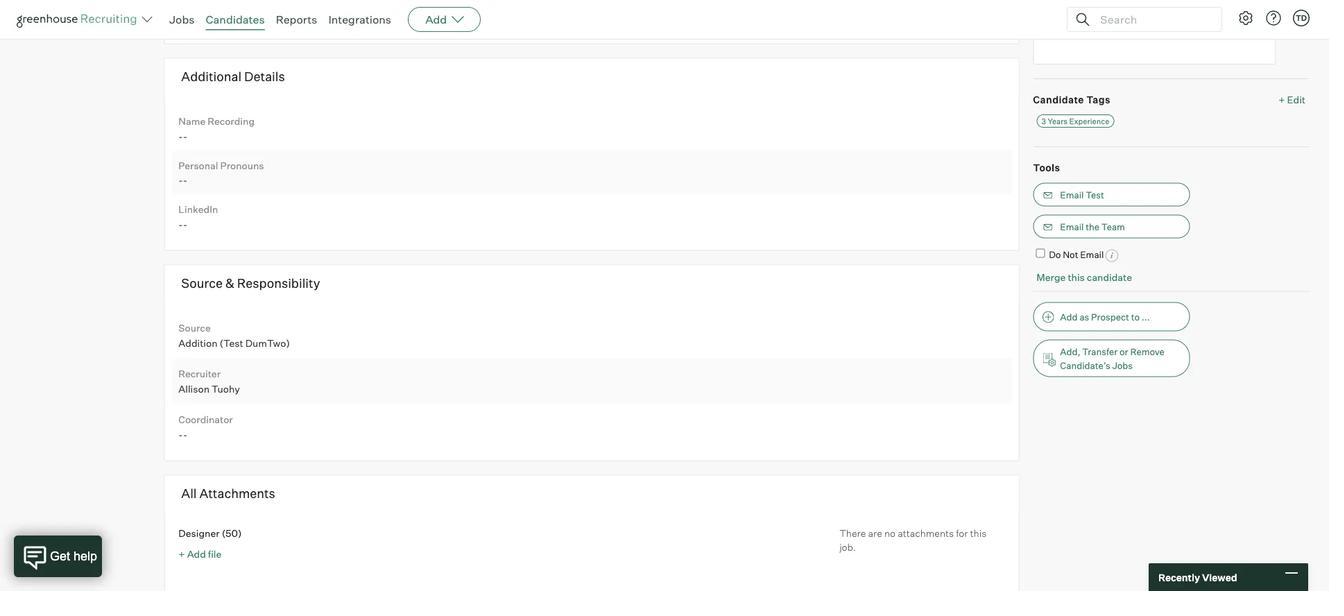 Task type: locate. For each thing, give the bounding box(es) containing it.
coordinator --
[[179, 413, 233, 440]]

0 vertical spatial +
[[1279, 94, 1285, 106]]

source for source & responsibility
[[181, 275, 223, 291]]

1 vertical spatial source
[[179, 322, 211, 334]]

add inside button
[[1060, 311, 1078, 322]]

candidate
[[1033, 94, 1084, 106]]

add, transfer or remove candidate's jobs button
[[1033, 340, 1190, 377]]

pronouns
[[220, 159, 264, 171]]

source up addition
[[179, 322, 211, 334]]

no
[[885, 527, 896, 539]]

0 horizontal spatial +
[[179, 548, 185, 560]]

0 vertical spatial source
[[181, 275, 223, 291]]

remove
[[1131, 346, 1165, 357]]

1 horizontal spatial jobs
[[1113, 360, 1133, 371]]

add
[[425, 12, 447, 26], [1060, 311, 1078, 322], [187, 548, 206, 560]]

candidates link
[[206, 12, 265, 26]]

or
[[1120, 346, 1129, 357]]

jobs down or
[[1113, 360, 1133, 371]]

email left test at the right top of page
[[1060, 189, 1084, 200]]

configure image
[[1238, 10, 1254, 26]]

personal pronouns --
[[179, 159, 264, 186]]

0 vertical spatial email
[[1060, 189, 1084, 200]]

(test
[[220, 337, 243, 349]]

edit
[[1287, 94, 1306, 106]]

all
[[181, 486, 197, 501]]

candidate
[[1087, 271, 1132, 283]]

not
[[1063, 249, 1079, 260]]

email
[[1060, 189, 1084, 200], [1060, 221, 1084, 232], [1081, 249, 1104, 260]]

recruiter
[[179, 368, 221, 380]]

jobs
[[169, 12, 195, 26], [1113, 360, 1133, 371]]

do
[[1049, 249, 1061, 260]]

integrations link
[[328, 12, 391, 26]]

+ down designer
[[179, 548, 185, 560]]

source
[[181, 275, 223, 291], [179, 322, 211, 334]]

greenhouse recruiting image
[[17, 11, 142, 28]]

1 horizontal spatial +
[[1279, 94, 1285, 106]]

this
[[1068, 271, 1085, 283], [970, 527, 987, 539]]

td button
[[1293, 10, 1310, 26]]

add as prospect to ... button
[[1033, 302, 1190, 331]]

dumtwo)
[[245, 337, 290, 349]]

0 horizontal spatial jobs
[[169, 12, 195, 26]]

this down do not email
[[1068, 271, 1085, 283]]

+ add file
[[179, 548, 222, 560]]

1 vertical spatial this
[[970, 527, 987, 539]]

+
[[1279, 94, 1285, 106], [179, 548, 185, 560]]

tags
[[1087, 94, 1111, 106]]

'04
[[238, 12, 254, 24]]

email for email test
[[1060, 189, 1084, 200]]

1 horizontal spatial add
[[425, 12, 447, 26]]

linkedin --
[[179, 203, 218, 230]]

1 vertical spatial email
[[1060, 221, 1084, 232]]

email test
[[1060, 189, 1104, 200]]

coordinator
[[179, 413, 233, 425]]

this inside there are no attachments for this job.
[[970, 527, 987, 539]]

add inside 'popup button'
[[425, 12, 447, 26]]

this right for on the bottom right of page
[[970, 527, 987, 539]]

None text field
[[1033, 0, 1276, 65]]

linkedin
[[179, 203, 218, 215]]

1 vertical spatial add
[[1060, 311, 1078, 322]]

merge this candidate link
[[1037, 271, 1132, 283]]

0 horizontal spatial this
[[970, 527, 987, 539]]

add for add
[[425, 12, 447, 26]]

job.
[[840, 541, 856, 553]]

+ edit
[[1279, 94, 1306, 106]]

additional
[[181, 69, 242, 84]]

+ left edit on the top of the page
[[1279, 94, 1285, 106]]

source left &
[[181, 275, 223, 291]]

prospect
[[1091, 311, 1129, 322]]

2 vertical spatial add
[[187, 548, 206, 560]]

add as prospect to ...
[[1060, 311, 1150, 322]]

years
[[1048, 116, 1068, 126]]

experience
[[1070, 116, 1110, 126]]

email left the
[[1060, 221, 1084, 232]]

jul '99 - aug '04
[[179, 12, 254, 24]]

2 horizontal spatial add
[[1060, 311, 1078, 322]]

reports link
[[276, 12, 317, 26]]

2 vertical spatial email
[[1081, 249, 1104, 260]]

add,
[[1060, 346, 1081, 357]]

0 vertical spatial add
[[425, 12, 447, 26]]

do not email
[[1049, 249, 1104, 260]]

3 years experience
[[1042, 116, 1110, 126]]

source inside source addition (test dumtwo)
[[179, 322, 211, 334]]

recording
[[208, 115, 255, 127]]

name
[[179, 115, 206, 127]]

email right not
[[1081, 249, 1104, 260]]

source addition (test dumtwo)
[[179, 322, 292, 349]]

1 vertical spatial +
[[179, 548, 185, 560]]

-
[[211, 12, 216, 24], [179, 130, 183, 142], [183, 130, 187, 142], [179, 174, 183, 186], [183, 174, 187, 186], [179, 218, 183, 230], [183, 218, 187, 230], [179, 428, 183, 440], [183, 428, 187, 440]]

1 vertical spatial jobs
[[1113, 360, 1133, 371]]

designer (50)
[[179, 527, 242, 539]]

email the team
[[1060, 221, 1125, 232]]

to
[[1131, 311, 1140, 322]]

jobs left the aug
[[169, 12, 195, 26]]

add, transfer or remove candidate's jobs
[[1060, 346, 1165, 371]]

candidate's
[[1060, 360, 1111, 371]]

file
[[208, 548, 222, 560]]

0 vertical spatial this
[[1068, 271, 1085, 283]]



Task type: describe. For each thing, give the bounding box(es) containing it.
3
[[1042, 116, 1046, 126]]

jobs link
[[169, 12, 195, 26]]

as
[[1080, 311, 1090, 322]]

merge this candidate
[[1037, 271, 1132, 283]]

jul
[[179, 12, 192, 24]]

td button
[[1291, 7, 1313, 29]]

(50)
[[222, 527, 242, 539]]

are
[[868, 527, 882, 539]]

Do Not Email checkbox
[[1036, 249, 1045, 258]]

recently viewed
[[1159, 571, 1238, 583]]

add button
[[408, 7, 481, 32]]

designer
[[179, 527, 220, 539]]

name recording --
[[179, 115, 255, 142]]

+ edit link
[[1275, 90, 1309, 109]]

&
[[225, 275, 234, 291]]

tools
[[1033, 162, 1060, 174]]

email test button
[[1033, 183, 1190, 207]]

there are no attachments for this job.
[[840, 527, 987, 553]]

3 years experience link
[[1037, 115, 1115, 128]]

tuohy
[[212, 383, 240, 395]]

there
[[840, 527, 866, 539]]

source & responsibility
[[181, 275, 320, 291]]

...
[[1142, 311, 1150, 322]]

jobs inside add, transfer or remove candidate's jobs
[[1113, 360, 1133, 371]]

0 vertical spatial jobs
[[169, 12, 195, 26]]

attachments
[[898, 527, 954, 539]]

recruiter allison tuohy
[[179, 368, 240, 395]]

+ add file link
[[179, 548, 222, 560]]

merge
[[1037, 271, 1066, 283]]

viewed
[[1202, 571, 1238, 583]]

the
[[1086, 221, 1100, 232]]

responsibility
[[237, 275, 320, 291]]

personal
[[179, 159, 218, 171]]

aug
[[218, 12, 236, 24]]

1 horizontal spatial this
[[1068, 271, 1085, 283]]

all attachments
[[181, 486, 275, 501]]

allison
[[179, 383, 210, 395]]

'99
[[194, 12, 209, 24]]

for
[[956, 527, 968, 539]]

td
[[1296, 13, 1307, 23]]

transfer
[[1083, 346, 1118, 357]]

test
[[1086, 189, 1104, 200]]

+ for + edit
[[1279, 94, 1285, 106]]

additional details
[[181, 69, 285, 84]]

addition
[[179, 337, 218, 349]]

email for email the team
[[1060, 221, 1084, 232]]

team
[[1102, 221, 1125, 232]]

+ for + add file
[[179, 548, 185, 560]]

details
[[244, 69, 285, 84]]

0 horizontal spatial add
[[187, 548, 206, 560]]

email the team button
[[1033, 215, 1190, 238]]

candidate tags
[[1033, 94, 1111, 106]]

source for source addition (test dumtwo)
[[179, 322, 211, 334]]

attachments
[[199, 486, 275, 501]]

Search text field
[[1097, 9, 1209, 29]]

candidates
[[206, 12, 265, 26]]

reports
[[276, 12, 317, 26]]

recently
[[1159, 571, 1200, 583]]

integrations
[[328, 12, 391, 26]]

add for add as prospect to ...
[[1060, 311, 1078, 322]]



Task type: vqa. For each thing, say whether or not it's contained in the screenshot.


